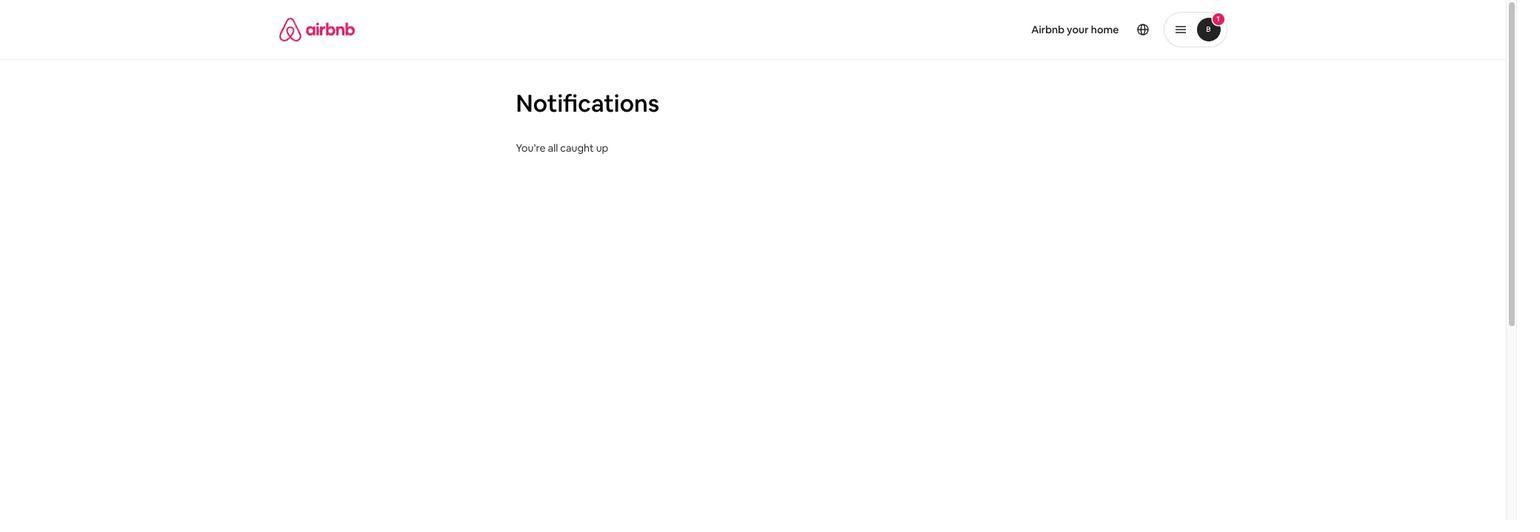 Task type: locate. For each thing, give the bounding box(es) containing it.
up
[[596, 142, 609, 155]]

airbnb your home link
[[1023, 14, 1128, 45]]

all
[[548, 142, 558, 155]]

you're
[[516, 142, 546, 155]]

notifications
[[516, 88, 660, 119]]

profile element
[[771, 0, 1227, 59]]

your
[[1067, 23, 1089, 36]]

1
[[1217, 14, 1220, 24]]



Task type: vqa. For each thing, say whether or not it's contained in the screenshot.
the "Crane Hill, Alabama 349 miles away Jan 29 – Feb 5 $350 night"
no



Task type: describe. For each thing, give the bounding box(es) containing it.
1 button
[[1164, 12, 1227, 47]]

home
[[1091, 23, 1119, 36]]

airbnb
[[1032, 23, 1065, 36]]

airbnb your home
[[1032, 23, 1119, 36]]

you're all caught up
[[516, 142, 609, 155]]

caught
[[560, 142, 594, 155]]



